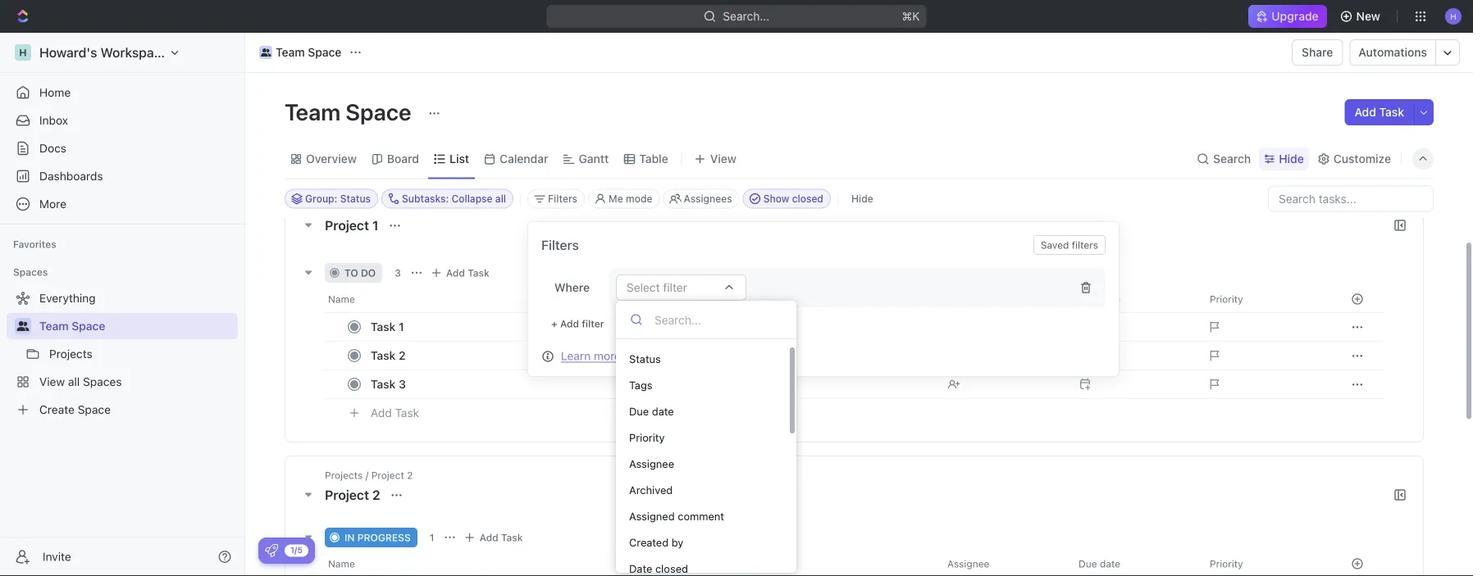 Task type: locate. For each thing, give the bounding box(es) containing it.
1 horizontal spatial 1
[[399, 320, 404, 334]]

0 horizontal spatial team space link
[[39, 313, 235, 340]]

0 horizontal spatial space
[[72, 320, 105, 333]]

spaces
[[13, 267, 48, 278]]

0 vertical spatial 1
[[372, 218, 379, 233]]

‎task
[[371, 320, 396, 334], [371, 349, 396, 363]]

select
[[627, 281, 660, 295]]

2 vertical spatial team
[[39, 320, 69, 333]]

do
[[361, 268, 376, 279]]

0 vertical spatial project
[[325, 218, 369, 233]]

saved filters
[[1041, 240, 1099, 251]]

dashboards
[[39, 169, 103, 183]]

table link
[[636, 148, 669, 171]]

3 down ‎task 2
[[399, 378, 406, 391]]

1 vertical spatial filters
[[658, 350, 688, 363]]

1 for ‎task 1
[[399, 320, 404, 334]]

about
[[624, 350, 655, 363]]

home
[[39, 86, 71, 99]]

2 vertical spatial space
[[72, 320, 105, 333]]

assigned
[[629, 511, 675, 523]]

created by
[[629, 537, 684, 549]]

‎task for ‎task 1
[[371, 320, 396, 334]]

3
[[395, 268, 401, 279], [399, 378, 406, 391]]

team space inside tree
[[39, 320, 105, 333]]

0 vertical spatial space
[[308, 46, 342, 59]]

list
[[450, 152, 469, 166]]

filter up more
[[582, 318, 604, 330]]

1 vertical spatial space
[[346, 98, 411, 125]]

1 project from the top
[[325, 218, 369, 233]]

1 vertical spatial team space
[[285, 98, 416, 125]]

search
[[1214, 152, 1252, 166]]

project for project 1
[[325, 218, 369, 233]]

inbox
[[39, 114, 68, 127]]

task
[[1380, 105, 1405, 119], [468, 268, 490, 279], [371, 378, 396, 391], [395, 407, 419, 420], [501, 533, 523, 544]]

new button
[[1334, 3, 1391, 30]]

1 horizontal spatial 2
[[399, 349, 406, 363]]

tags
[[629, 380, 653, 392]]

table
[[639, 152, 669, 166]]

3 right do
[[395, 268, 401, 279]]

0 horizontal spatial 2
[[372, 488, 380, 503]]

1 vertical spatial 2
[[372, 488, 380, 503]]

project up in
[[325, 488, 369, 503]]

assignee
[[629, 458, 675, 471]]

assignees
[[684, 193, 733, 205]]

due date
[[629, 406, 674, 418]]

comment
[[678, 511, 725, 523]]

calendar link
[[496, 148, 549, 171]]

filters right the 'about' at the left of page
[[658, 350, 688, 363]]

2 vertical spatial team space
[[39, 320, 105, 333]]

space inside tree
[[72, 320, 105, 333]]

1
[[372, 218, 379, 233], [399, 320, 404, 334], [430, 533, 435, 544]]

0 vertical spatial 2
[[399, 349, 406, 363]]

1 right progress
[[430, 533, 435, 544]]

team right user group image
[[276, 46, 305, 59]]

1 vertical spatial 1
[[399, 320, 404, 334]]

assigned comment
[[629, 511, 725, 523]]

‎task 2 link
[[367, 344, 935, 368]]

home link
[[7, 80, 238, 106]]

1 up do
[[372, 218, 379, 233]]

‎task inside ‎task 2 link
[[371, 349, 396, 363]]

date
[[629, 563, 653, 576]]

‎task down ‎task 1
[[371, 349, 396, 363]]

upgrade link
[[1249, 5, 1327, 28]]

team space link inside team space tree
[[39, 313, 235, 340]]

status
[[629, 353, 661, 366]]

team space up overview in the top of the page
[[285, 98, 416, 125]]

filter inside dropdown button
[[663, 281, 688, 295]]

filters right the "saved"
[[1072, 240, 1099, 251]]

due
[[629, 406, 649, 418]]

search...
[[723, 9, 770, 23]]

to
[[345, 268, 358, 279]]

2 project from the top
[[325, 488, 369, 503]]

0 vertical spatial hide
[[1279, 152, 1305, 166]]

2 up task 3
[[399, 349, 406, 363]]

team
[[276, 46, 305, 59], [285, 98, 341, 125], [39, 320, 69, 333]]

overview
[[306, 152, 357, 166]]

0 horizontal spatial 1
[[372, 218, 379, 233]]

1 vertical spatial filter
[[582, 318, 604, 330]]

add
[[1355, 105, 1377, 119], [446, 268, 465, 279], [560, 318, 579, 330], [371, 407, 392, 420], [480, 533, 499, 544]]

2 horizontal spatial 1
[[430, 533, 435, 544]]

created
[[629, 537, 669, 549]]

0 vertical spatial filter
[[663, 281, 688, 295]]

1 vertical spatial ‎task
[[371, 349, 396, 363]]

1 horizontal spatial team space link
[[255, 43, 346, 62]]

2 for ‎task 2
[[399, 349, 406, 363]]

team up overview link
[[285, 98, 341, 125]]

0 vertical spatial ‎task
[[371, 320, 396, 334]]

project
[[325, 218, 369, 233], [325, 488, 369, 503]]

team space right user group icon
[[39, 320, 105, 333]]

onboarding checklist button image
[[265, 545, 278, 558]]

user group image
[[17, 322, 29, 332]]

‎task for ‎task 2
[[371, 349, 396, 363]]

team inside tree
[[39, 320, 69, 333]]

space right user group image
[[308, 46, 342, 59]]

learn more about filters link
[[561, 350, 688, 363]]

team space right user group image
[[276, 46, 342, 59]]

filter right select
[[663, 281, 688, 295]]

dashboards link
[[7, 163, 238, 190]]

‎task inside ‎task 1 link
[[371, 320, 396, 334]]

gantt
[[579, 152, 609, 166]]

to do
[[345, 268, 376, 279]]

add task
[[1355, 105, 1405, 119], [446, 268, 490, 279], [371, 407, 419, 420], [480, 533, 523, 544]]

1 horizontal spatial hide
[[1279, 152, 1305, 166]]

1 vertical spatial team space link
[[39, 313, 235, 340]]

1 up ‎task 2
[[399, 320, 404, 334]]

space
[[308, 46, 342, 59], [346, 98, 411, 125], [72, 320, 105, 333]]

+ add filter
[[551, 318, 604, 330]]

upgrade
[[1272, 9, 1319, 23]]

1 horizontal spatial filter
[[663, 281, 688, 295]]

‎task 1 link
[[367, 316, 935, 339]]

space right user group icon
[[72, 320, 105, 333]]

by
[[672, 537, 684, 549]]

‎task up ‎task 2
[[371, 320, 396, 334]]

0 vertical spatial filters
[[1072, 240, 1099, 251]]

0 vertical spatial team space link
[[255, 43, 346, 62]]

2 horizontal spatial space
[[346, 98, 411, 125]]

1/5
[[290, 546, 303, 556]]

add task button
[[1345, 99, 1415, 126], [427, 263, 496, 283], [364, 404, 426, 423], [460, 528, 530, 548]]

filters
[[1072, 240, 1099, 251], [658, 350, 688, 363]]

select filter button
[[616, 275, 747, 301]]

project up to
[[325, 218, 369, 233]]

overview link
[[303, 148, 357, 171]]

team right user group icon
[[39, 320, 69, 333]]

1 ‎task from the top
[[371, 320, 396, 334]]

‎task 1
[[371, 320, 404, 334]]

2 up the in progress
[[372, 488, 380, 503]]

project 2
[[325, 488, 384, 503]]

1 vertical spatial team
[[285, 98, 341, 125]]

in progress
[[345, 533, 411, 544]]

filter
[[663, 281, 688, 295], [582, 318, 604, 330]]

automations
[[1359, 46, 1428, 59]]

0 horizontal spatial hide
[[852, 193, 874, 205]]

date closed
[[629, 563, 688, 576]]

automations button
[[1351, 40, 1436, 65]]

team space link
[[255, 43, 346, 62], [39, 313, 235, 340]]

2 for project 2
[[372, 488, 380, 503]]

2 ‎task from the top
[[371, 349, 396, 363]]

space up the board link
[[346, 98, 411, 125]]

hide inside dropdown button
[[1279, 152, 1305, 166]]

project for project 2
[[325, 488, 369, 503]]

2 vertical spatial 1
[[430, 533, 435, 544]]

1 vertical spatial hide
[[852, 193, 874, 205]]

1 vertical spatial project
[[325, 488, 369, 503]]



Task type: vqa. For each thing, say whether or not it's contained in the screenshot.
Projects
no



Task type: describe. For each thing, give the bounding box(es) containing it.
hide inside button
[[852, 193, 874, 205]]

select filter
[[627, 281, 688, 295]]

task 3 link
[[367, 373, 935, 397]]

‎task 2
[[371, 349, 406, 363]]

favorites
[[13, 239, 56, 250]]

1 vertical spatial 3
[[399, 378, 406, 391]]

hide button
[[1260, 148, 1310, 171]]

filters button
[[528, 189, 585, 209]]

0 horizontal spatial filters
[[658, 350, 688, 363]]

progress
[[358, 533, 411, 544]]

Search... text field
[[655, 308, 783, 332]]

0 horizontal spatial filter
[[582, 318, 604, 330]]

docs
[[39, 142, 66, 155]]

customize
[[1334, 152, 1392, 166]]

archived
[[629, 485, 673, 497]]

hide button
[[845, 189, 880, 209]]

assignees button
[[663, 189, 740, 209]]

onboarding checklist button element
[[265, 545, 278, 558]]

customize button
[[1313, 148, 1397, 171]]

project 1
[[325, 218, 382, 233]]

Search tasks... text field
[[1269, 187, 1434, 211]]

0 vertical spatial team
[[276, 46, 305, 59]]

inbox link
[[7, 107, 238, 134]]

invite
[[43, 551, 71, 564]]

search button
[[1192, 148, 1256, 171]]

share button
[[1293, 39, 1344, 66]]

more
[[594, 350, 621, 363]]

⌘k
[[902, 9, 920, 23]]

1 horizontal spatial filters
[[1072, 240, 1099, 251]]

+
[[551, 318, 558, 330]]

closed
[[656, 563, 688, 576]]

filters
[[548, 193, 578, 205]]

1 horizontal spatial space
[[308, 46, 342, 59]]

calendar
[[500, 152, 549, 166]]

share
[[1302, 46, 1334, 59]]

docs link
[[7, 135, 238, 162]]

learn
[[561, 350, 591, 363]]

task 3
[[371, 378, 406, 391]]

list link
[[446, 148, 469, 171]]

where
[[555, 281, 590, 295]]

saved
[[1041, 240, 1070, 251]]

learn more about filters
[[561, 350, 688, 363]]

favorites button
[[7, 235, 63, 254]]

board
[[387, 152, 419, 166]]

priority
[[629, 432, 665, 444]]

0 vertical spatial 3
[[395, 268, 401, 279]]

0 vertical spatial team space
[[276, 46, 342, 59]]

board link
[[384, 148, 419, 171]]

in
[[345, 533, 355, 544]]

gantt link
[[576, 148, 609, 171]]

user group image
[[261, 48, 271, 57]]

team space tree
[[7, 286, 238, 423]]

sidebar navigation
[[0, 33, 245, 577]]

date
[[652, 406, 674, 418]]

1 for project 1
[[372, 218, 379, 233]]

new
[[1357, 9, 1381, 23]]



